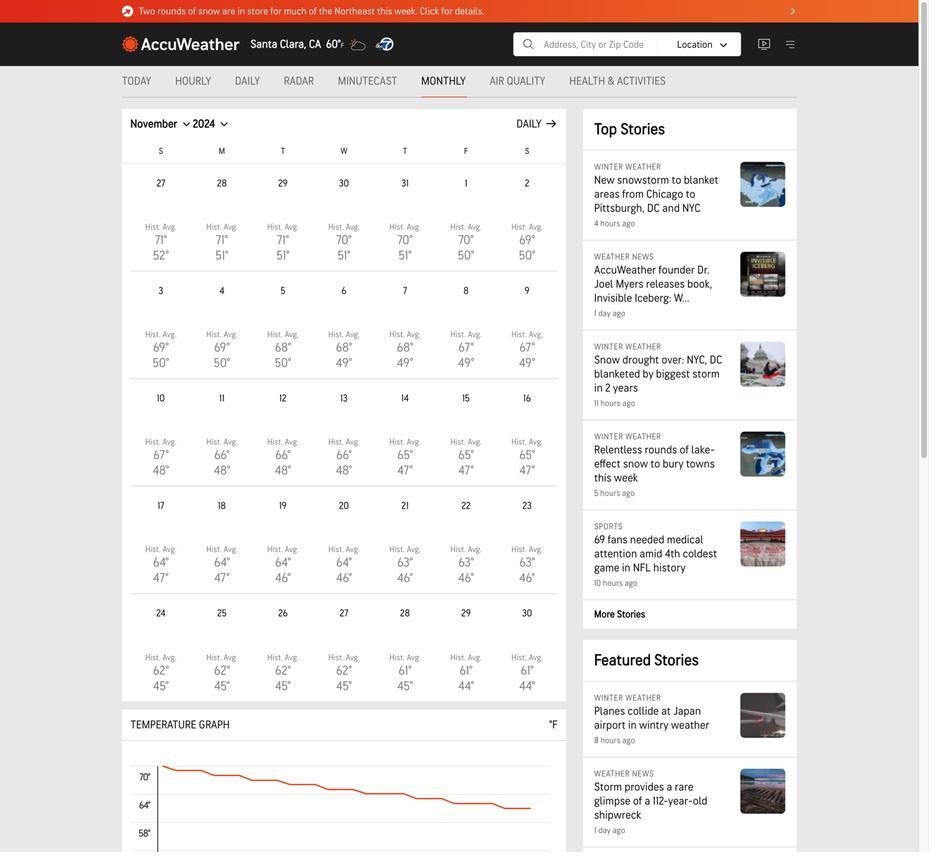 Task type: locate. For each thing, give the bounding box(es) containing it.
3 hist. avg. 62° 45° from the left
[[267, 653, 299, 694]]

1 vertical spatial 28
[[400, 608, 410, 620]]

health & activities
[[569, 75, 666, 88]]

67° for 8
[[458, 341, 474, 356]]

ago down week
[[622, 488, 635, 499]]

3 46° from the left
[[397, 571, 413, 586]]

for
[[270, 5, 282, 17], [441, 5, 453, 17]]

this down effect
[[594, 472, 612, 485]]

4 winter from the top
[[594, 693, 623, 704]]

bury
[[663, 458, 684, 471]]

68° for 5
[[275, 341, 291, 356]]

ago down the invisible
[[613, 309, 625, 319]]

49°
[[336, 356, 352, 371], [397, 356, 413, 371], [458, 356, 474, 371], [519, 356, 535, 371]]

45° inside hist. avg. 61° 45°
[[397, 679, 413, 694]]

2 63° from the left
[[458, 556, 474, 571]]

51° for 29
[[277, 248, 289, 264]]

2 hist. avg. 61° 44° from the left
[[511, 653, 543, 694]]

3 hist. avg. 65° 47° from the left
[[511, 437, 543, 479]]

in inside two rounds of snow are in store for much of the northeast this week. click for details. link
[[238, 5, 245, 17]]

1 51° from the left
[[216, 248, 228, 264]]

45° for 25
[[214, 679, 230, 694]]

1 hist. avg. 65° 47° from the left
[[389, 437, 421, 479]]

50° for 1
[[458, 248, 474, 264]]

0 horizontal spatial f
[[341, 41, 344, 50]]

3 48° from the left
[[275, 464, 291, 479]]

69° down "3"
[[153, 341, 169, 356]]

47° up 22
[[458, 464, 474, 479]]

f
[[341, 41, 344, 50], [464, 146, 468, 156]]

1 46° from the left
[[275, 571, 291, 586]]

69°
[[519, 233, 535, 248], [153, 341, 169, 356], [214, 341, 230, 356]]

weather inside "winter weather relentless rounds of lake- effect snow to bury towns this week 5 hours ago"
[[625, 432, 661, 442]]

temperature graph
[[130, 719, 230, 732]]

hist. avg. 70° 51°
[[328, 222, 360, 264], [389, 222, 421, 264]]

3 64° from the left
[[275, 556, 291, 571]]

in down "blanketed"
[[594, 382, 603, 395]]

1 hist. avg. 61° 44° from the left
[[450, 653, 482, 694]]

0 vertical spatial snow
[[198, 5, 220, 17]]

2 hist. avg. 64° 46° from the left
[[328, 545, 360, 586]]

11 down "blanketed"
[[594, 399, 599, 409]]

2 hist. avg. 63° 46° from the left
[[450, 545, 482, 586]]

1 horizontal spatial a
[[667, 781, 672, 795]]

29
[[278, 178, 288, 189], [461, 608, 471, 620]]

69° up 9
[[519, 233, 535, 248]]

hist. avg. 63° 46° down 22
[[450, 545, 482, 586]]

1 63° from the left
[[397, 556, 413, 571]]

2 horizontal spatial 69°
[[519, 233, 535, 248]]

winter
[[594, 162, 623, 172], [594, 342, 623, 352], [594, 432, 623, 442], [594, 693, 623, 704]]

46° for 20
[[336, 571, 352, 586]]

62° up temperature
[[153, 664, 169, 679]]

daily link down quality
[[517, 117, 558, 131]]

a left rare
[[667, 781, 672, 795]]

daily
[[235, 75, 260, 88], [517, 117, 542, 131]]

0 horizontal spatial 63°
[[397, 556, 413, 571]]

62° for 27
[[336, 664, 352, 679]]

68° up the 12
[[275, 341, 291, 356]]

0 vertical spatial 5
[[281, 285, 285, 297]]

1 vertical spatial news
[[632, 769, 654, 779]]

18
[[218, 500, 226, 512]]

ago down pittsburgh,
[[622, 219, 635, 229]]

50° inside hist. avg. 70° 50°
[[458, 248, 474, 264]]

3 68° from the left
[[397, 341, 413, 356]]

hamburger image
[[784, 38, 797, 51]]

1 vertical spatial 8
[[594, 736, 599, 746]]

day inside weather news accuweather founder dr. joel myers releases book, invisible iceberg: w... 1 day ago
[[598, 309, 611, 319]]

64° up the 26
[[275, 556, 291, 571]]

0 horizontal spatial hist. avg. 64° 46°
[[267, 545, 299, 586]]

2 64° from the left
[[214, 556, 230, 571]]

68° for 6
[[336, 341, 352, 356]]

winter inside winter weather snow drought over: nyc, dc blanketed by biggest storm in 2 years 11 hours ago
[[594, 342, 623, 352]]

1 61° from the left
[[399, 664, 412, 679]]

weather up collide
[[625, 693, 661, 704]]

week
[[614, 472, 638, 485]]

1 horizontal spatial hist. avg. 68° 49°
[[389, 330, 421, 371]]

1 vertical spatial dc
[[710, 354, 722, 367]]

3 70° from the left
[[459, 233, 474, 248]]

this left week.
[[377, 5, 392, 17]]

64° up the 24
[[153, 556, 169, 571]]

27 up hist. avg. 71° 52°
[[157, 178, 165, 189]]

2 61° from the left
[[460, 664, 473, 679]]

ago inside "winter weather relentless rounds of lake- effect snow to bury towns this week 5 hours ago"
[[622, 488, 635, 499]]

2 hist. avg. 70° 51° from the left
[[389, 222, 421, 264]]

1 horizontal spatial 30
[[522, 608, 532, 620]]

hist. avg. 63° 46° down 21
[[389, 545, 421, 586]]

1 hist. avg. 66° 48° from the left
[[206, 437, 238, 479]]

0 vertical spatial a
[[667, 781, 672, 795]]

1 horizontal spatial 67°
[[458, 341, 474, 356]]

1 horizontal spatial 5
[[594, 488, 598, 499]]

hist. avg. 64° 46° up the 26
[[267, 545, 299, 586]]

2 horizontal spatial 65°
[[519, 448, 535, 463]]

4 62° from the left
[[336, 664, 352, 679]]

64° for 19
[[275, 556, 291, 571]]

monthly link
[[410, 66, 478, 98]]

1 vertical spatial 30
[[522, 608, 532, 620]]

effect
[[594, 458, 621, 471]]

winter up relentless
[[594, 432, 623, 442]]

25
[[217, 608, 227, 620]]

45° for 26
[[275, 679, 291, 694]]

daily down santa
[[235, 75, 260, 88]]

a
[[667, 781, 672, 795], [645, 795, 650, 809]]

67° inside hist. avg. 67° 48°
[[153, 448, 169, 463]]

1 horizontal spatial hist. avg. 67° 49°
[[511, 330, 543, 371]]

1 65° from the left
[[397, 448, 413, 463]]

50° inside hist. avg. 68° 50°
[[275, 356, 291, 371]]

a left the 112- at right bottom
[[645, 795, 650, 809]]

0 horizontal spatial 67°
[[153, 448, 169, 463]]

2 hist. avg. 71° 51° from the left
[[267, 222, 299, 264]]

0 horizontal spatial hist. avg. 65° 47°
[[389, 437, 421, 479]]

4 hist. avg. 62° 45° from the left
[[328, 653, 360, 694]]

65° up 21
[[397, 448, 413, 463]]

winter for relentless
[[594, 432, 623, 442]]

10 up hist. avg. 67° 48°
[[157, 393, 165, 404]]

8 down hist. avg. 70° 50°
[[463, 285, 469, 297]]

2 horizontal spatial to
[[686, 188, 696, 201]]

1 64° from the left
[[153, 556, 169, 571]]

hist. avg. 64° 47° up the 24
[[145, 545, 177, 586]]

2 horizontal spatial 66°
[[336, 448, 352, 463]]

snow
[[198, 5, 220, 17], [623, 458, 648, 471]]

ago inside sports 69 fans needed medical attention amid 4th coldest game in nfl history 10 hours ago
[[625, 578, 638, 589]]

hist. avg. 70° 51° up 7
[[389, 222, 421, 264]]

stories down more stories link
[[654, 652, 699, 670]]

3 61° from the left
[[521, 664, 534, 679]]

2
[[525, 178, 529, 189], [605, 382, 611, 395]]

68° up the 14
[[397, 341, 413, 356]]

48° up 18
[[214, 464, 230, 479]]

1 hist. avg. 62° 45° from the left
[[145, 653, 177, 694]]

3 62° from the left
[[275, 664, 291, 679]]

47° for 15
[[458, 464, 474, 479]]

2 horizontal spatial 70°
[[459, 233, 474, 248]]

search image
[[522, 36, 535, 53]]

rounds right 'two'
[[157, 5, 186, 17]]

5 up hist. avg. 68° 50°
[[281, 285, 285, 297]]

1 71° from the left
[[155, 233, 167, 248]]

4 49° from the left
[[519, 356, 535, 371]]

stories for featured stories
[[654, 652, 699, 670]]

1 horizontal spatial 70°
[[397, 233, 413, 248]]

17
[[158, 500, 164, 512]]

66°
[[214, 448, 230, 463], [275, 448, 291, 463], [336, 448, 352, 463]]

biggest
[[656, 368, 690, 381]]

49° up 15
[[458, 356, 474, 371]]

29 for 61°
[[461, 608, 471, 620]]

3 45° from the left
[[275, 679, 291, 694]]

67°
[[458, 341, 474, 356], [519, 341, 535, 356], [153, 448, 169, 463]]

of down provides
[[633, 795, 642, 809]]

2 hist. avg. 66° 48° from the left
[[267, 437, 299, 479]]

2 for from the left
[[441, 5, 453, 17]]

hist. avg. 62° 45° for 27
[[328, 653, 360, 694]]

3 51° from the left
[[338, 248, 350, 264]]

snow inside "winter weather relentless rounds of lake- effect snow to bury towns this week 5 hours ago"
[[623, 458, 648, 471]]

hist. avg. 67° 48°
[[145, 437, 177, 479]]

hist. avg. 67° 49° up 15
[[450, 330, 482, 371]]

dc left "and"
[[647, 202, 660, 215]]

1 vertical spatial a
[[645, 795, 650, 809]]

1 vertical spatial 5
[[594, 488, 598, 499]]

coldest
[[683, 548, 717, 561]]

48° up 17 at the bottom left
[[153, 464, 169, 479]]

in down collide
[[628, 719, 637, 733]]

61° inside hist. avg. 61° 45°
[[399, 664, 412, 679]]

0 horizontal spatial hist. avg. 69° 50°
[[145, 330, 177, 371]]

weather up 'accuweather'
[[594, 252, 630, 262]]

winter inside "winter weather relentless rounds of lake- effect snow to bury towns this week 5 hours ago"
[[594, 432, 623, 442]]

15
[[462, 393, 470, 404]]

2 hist. avg. 67° 49° from the left
[[511, 330, 543, 371]]

1 horizontal spatial hist. avg. 69° 50°
[[206, 330, 238, 371]]

news inside weather news storm provides a rare glimpse of a 112-year-old shipwreck 1 day ago
[[632, 769, 654, 779]]

67° up 15
[[458, 341, 474, 356]]

winter weather snow drought over: nyc, dc blanketed by biggest storm in 2 years 11 hours ago
[[594, 342, 722, 409]]

hist. avg. 65° 47° up 23
[[511, 437, 543, 479]]

daily down quality
[[517, 117, 542, 131]]

0 horizontal spatial 68°
[[275, 341, 291, 356]]

48° for 10
[[153, 464, 169, 479]]

5 inside "winter weather relentless rounds of lake- effect snow to bury towns this week 5 hours ago"
[[594, 488, 598, 499]]

hist. avg. 63° 46° for 23
[[511, 545, 543, 586]]

0 horizontal spatial 27
[[157, 178, 165, 189]]

for right store
[[270, 5, 282, 17]]

0 vertical spatial daily
[[235, 75, 260, 88]]

1 horizontal spatial 8
[[594, 736, 599, 746]]

hours down years
[[601, 399, 621, 409]]

63° down 21
[[397, 556, 413, 571]]

5 down effect
[[594, 488, 598, 499]]

1 hist. avg. 64° 46° from the left
[[267, 545, 299, 586]]

1 inside weather news storm provides a rare glimpse of a 112-year-old shipwreck 1 day ago
[[594, 826, 596, 836]]

48° up 19
[[275, 464, 291, 479]]

hist. avg. 65° 47° for 14
[[389, 437, 421, 479]]

ago down shipwreck
[[613, 826, 625, 836]]

71° for 28
[[216, 233, 228, 248]]

49° for 7
[[397, 356, 413, 371]]

2 65° from the left
[[458, 448, 474, 463]]

hours down airport
[[601, 736, 621, 746]]

1 horizontal spatial this
[[594, 472, 612, 485]]

1 vertical spatial stories
[[617, 609, 645, 621]]

hist. avg. 68° 49° for 6
[[328, 330, 360, 371]]

3 65° from the left
[[519, 448, 535, 463]]

releases
[[646, 278, 685, 291]]

1 horizontal spatial 68°
[[336, 341, 352, 356]]

breaking news image
[[122, 6, 133, 17]]

27 right the 26
[[340, 608, 348, 620]]

1 horizontal spatial 71°
[[216, 233, 228, 248]]

66° for 12
[[275, 448, 291, 463]]

winter for planes
[[594, 693, 623, 704]]

71° inside hist. avg. 71° 52°
[[155, 233, 167, 248]]

game
[[594, 562, 619, 575]]

hist. avg. 62° 45° left hist. avg. 61° 45°
[[328, 653, 360, 694]]

2 45° from the left
[[214, 679, 230, 694]]

0 horizontal spatial 2
[[525, 178, 529, 189]]

pittsburgh,
[[594, 202, 645, 215]]

0 horizontal spatial snow
[[198, 5, 220, 17]]

hist. avg. 69° 50° for 2
[[511, 222, 543, 264]]

winter for new
[[594, 162, 623, 172]]

hist. avg. 67° 49° up 16
[[511, 330, 543, 371]]

hist. avg. 70° 51° for 30
[[328, 222, 360, 264]]

61°
[[399, 664, 412, 679], [460, 664, 473, 679], [521, 664, 534, 679]]

1 horizontal spatial hist. avg. 71° 51°
[[267, 222, 299, 264]]

2 horizontal spatial 68°
[[397, 341, 413, 356]]

winter for snow
[[594, 342, 623, 352]]

64° down 20
[[336, 556, 352, 571]]

lake-
[[691, 443, 715, 457]]

71° for 27
[[155, 233, 167, 248]]

2 inside winter weather snow drought over: nyc, dc blanketed by biggest storm in 2 years 11 hours ago
[[605, 382, 611, 395]]

hist. avg. 61° 44° for 30
[[511, 653, 543, 694]]

weather up snowstorm
[[625, 162, 661, 172]]

by
[[643, 368, 654, 381]]

hist. avg. 66° 48° for 13
[[328, 437, 360, 479]]

0 horizontal spatial a
[[645, 795, 650, 809]]

year-
[[668, 795, 693, 809]]

1 for from the left
[[270, 5, 282, 17]]

30 for 61°
[[522, 608, 532, 620]]

47° up 23
[[519, 464, 535, 479]]

5 46° from the left
[[519, 571, 535, 586]]

2 hist. avg. 64° 47° from the left
[[206, 545, 238, 586]]

2 winter from the top
[[594, 342, 623, 352]]

minutecast link
[[327, 66, 410, 98]]

1 horizontal spatial to
[[672, 174, 681, 187]]

dc inside winter weather snow drought over: nyc, dc blanketed by biggest storm in 2 years 11 hours ago
[[710, 354, 722, 367]]

65° up 23
[[519, 448, 535, 463]]

news up provides
[[632, 769, 654, 779]]

30
[[339, 178, 349, 189], [522, 608, 532, 620]]

0 horizontal spatial 5
[[281, 285, 285, 297]]

0 vertical spatial 1
[[465, 178, 467, 189]]

0 vertical spatial stories
[[621, 120, 665, 139]]

8 down airport
[[594, 736, 599, 746]]

1 horizontal spatial 29
[[461, 608, 471, 620]]

invisible
[[594, 292, 632, 305]]

news inside weather news accuweather founder dr. joel myers releases book, invisible iceberg: w... 1 day ago
[[632, 252, 654, 262]]

2 70° from the left
[[397, 233, 413, 248]]

hist. avg. 70° 50°
[[450, 222, 482, 264]]

3 66° from the left
[[336, 448, 352, 463]]

medical
[[667, 533, 704, 547]]

news up 'accuweather'
[[632, 252, 654, 262]]

0 vertical spatial day
[[598, 309, 611, 319]]

0 vertical spatial to
[[672, 174, 681, 187]]

2 46° from the left
[[336, 571, 352, 586]]

68° for 7
[[397, 341, 413, 356]]

9
[[525, 285, 530, 297]]

hist. avg. 62° 45° down the 26
[[267, 653, 299, 694]]

glimpse
[[594, 795, 631, 809]]

63° down 22
[[458, 556, 474, 571]]

5 45° from the left
[[397, 679, 413, 694]]

provides
[[625, 781, 664, 795]]

store
[[247, 5, 268, 17]]

3 71° from the left
[[277, 233, 289, 248]]

weather for rounds
[[625, 432, 661, 442]]

0 vertical spatial 28
[[217, 178, 227, 189]]

hours inside "winter weather relentless rounds of lake- effect snow to bury towns this week 5 hours ago"
[[600, 488, 620, 499]]

stories right top on the right top of the page
[[621, 120, 665, 139]]

48°
[[153, 464, 169, 479], [214, 464, 230, 479], [275, 464, 291, 479], [336, 464, 352, 479]]

63° for 23
[[519, 556, 535, 571]]

19
[[279, 500, 287, 512]]

29 for 71°
[[278, 178, 288, 189]]

winter up new
[[594, 162, 623, 172]]

news for top
[[632, 252, 654, 262]]

62° down the 26
[[275, 664, 291, 679]]

2 hist. avg. 68° 49° from the left
[[389, 330, 421, 371]]

10
[[157, 393, 165, 404], [594, 578, 601, 589]]

to left bury
[[651, 458, 660, 471]]

0 horizontal spatial hist. avg. 63° 46°
[[389, 545, 421, 586]]

hist. avg. 65° 47° for 16
[[511, 437, 543, 479]]

0 vertical spatial dc
[[647, 202, 660, 215]]

hist. avg. 71° 51° for 29
[[267, 222, 299, 264]]

27 for 62°
[[340, 608, 348, 620]]

1 horizontal spatial 66°
[[275, 448, 291, 463]]

monthly
[[421, 75, 466, 88]]

0 horizontal spatial dc
[[647, 202, 660, 215]]

0 horizontal spatial 44°
[[458, 679, 474, 694]]

over:
[[662, 354, 684, 367]]

2 hist. avg. 62° 45° from the left
[[206, 653, 238, 694]]

3
[[159, 285, 163, 297]]

of up bury
[[680, 443, 689, 457]]

1 news from the top
[[632, 252, 654, 262]]

0 horizontal spatial hist. avg. 66° 48°
[[206, 437, 238, 479]]

3 hist. avg. 66° 48° from the left
[[328, 437, 360, 479]]

shipwreck
[[594, 809, 641, 823]]

more stories link
[[583, 601, 797, 629]]

28 for 71°
[[217, 178, 227, 189]]

1 hist. avg. 68° 49° from the left
[[328, 330, 360, 371]]

1 horizontal spatial for
[[441, 5, 453, 17]]

t right m
[[281, 146, 285, 156]]

1 horizontal spatial 11
[[594, 399, 599, 409]]

48° for 13
[[336, 464, 352, 479]]

top stories
[[594, 120, 665, 139]]

2 44° from the left
[[519, 679, 535, 694]]

1 vertical spatial 2
[[605, 382, 611, 395]]

1 winter from the top
[[594, 162, 623, 172]]

1 horizontal spatial s
[[525, 146, 529, 156]]

3 winter from the top
[[594, 432, 623, 442]]

0 vertical spatial rounds
[[157, 5, 186, 17]]

1 vertical spatial rounds
[[645, 443, 677, 457]]

12
[[279, 393, 287, 404]]

47°
[[397, 464, 413, 479], [458, 464, 474, 479], [519, 464, 535, 479], [153, 571, 169, 586], [214, 571, 230, 586]]

0 vertical spatial 30
[[339, 178, 349, 189]]

ago inside weather news accuweather founder dr. joel myers releases book, invisible iceberg: w... 1 day ago
[[613, 309, 625, 319]]

50° for 5
[[275, 356, 291, 371]]

7
[[403, 285, 407, 297]]

70° for 31
[[397, 233, 413, 248]]

hist. avg. 65° 47°
[[389, 437, 421, 479], [450, 437, 482, 479], [511, 437, 543, 479]]

3 63° from the left
[[519, 556, 535, 571]]

69° left hist. avg. 68° 50°
[[214, 341, 230, 356]]

65° for 14
[[397, 448, 413, 463]]

to up nyc
[[686, 188, 696, 201]]

day inside weather news storm provides a rare glimpse of a 112-year-old shipwreck 1 day ago
[[598, 826, 611, 836]]

0 vertical spatial 4
[[594, 219, 599, 229]]

1 hist. avg. 64° 47° from the left
[[145, 545, 177, 586]]

in left nfl
[[622, 562, 631, 575]]

weather
[[625, 162, 661, 172], [594, 252, 630, 262], [625, 342, 661, 352], [625, 432, 661, 442], [625, 693, 661, 704], [594, 769, 630, 779]]

68° inside hist. avg. 68° 50°
[[275, 341, 291, 356]]

0 horizontal spatial 8
[[463, 285, 469, 297]]

weather inside weather news accuweather founder dr. joel myers releases book, invisible iceberg: w... 1 day ago
[[594, 252, 630, 262]]

3 49° from the left
[[458, 356, 474, 371]]

0 horizontal spatial hist. avg. 61° 44°
[[450, 653, 482, 694]]

ca
[[309, 37, 321, 51]]

winter inside winter weather new snowstorm to blanket areas from chicago to pittsburgh, dc and nyc 4 hours ago
[[594, 162, 623, 172]]

2 62° from the left
[[214, 664, 230, 679]]

1 horizontal spatial hist. avg. 61° 44°
[[511, 653, 543, 694]]

1 48° from the left
[[153, 464, 169, 479]]

weather news storm provides a rare glimpse of a 112-year-old shipwreck 1 day ago
[[594, 769, 707, 836]]

4 48° from the left
[[336, 464, 352, 479]]

49° for 9
[[519, 356, 535, 371]]

0 horizontal spatial 10
[[157, 393, 165, 404]]

1 horizontal spatial snow
[[623, 458, 648, 471]]

hist. avg. 70° 51° for 31
[[389, 222, 421, 264]]

news for featured
[[632, 769, 654, 779]]

64° for 17
[[153, 556, 169, 571]]

s down november
[[159, 146, 163, 156]]

2 horizontal spatial 63°
[[519, 556, 535, 571]]

1 vertical spatial snow
[[623, 458, 648, 471]]

1 day from the top
[[598, 309, 611, 319]]

70° inside hist. avg. 70° 50°
[[459, 233, 474, 248]]

61° for 30
[[521, 664, 534, 679]]

2 48° from the left
[[214, 464, 230, 479]]

1 horizontal spatial 65°
[[458, 448, 474, 463]]

dc inside winter weather new snowstorm to blanket areas from chicago to pittsburgh, dc and nyc 4 hours ago
[[647, 202, 660, 215]]

71°
[[155, 233, 167, 248], [216, 233, 228, 248], [277, 233, 289, 248]]

weather for drought
[[625, 342, 661, 352]]

0 vertical spatial 29
[[278, 178, 288, 189]]

2 horizontal spatial hist. avg. 66° 48°
[[328, 437, 360, 479]]

48° for 12
[[275, 464, 291, 479]]

69
[[594, 533, 605, 547]]

44° for 29
[[458, 679, 474, 694]]

48° for 11
[[214, 464, 230, 479]]

2 68° from the left
[[336, 341, 352, 356]]

66° for 11
[[214, 448, 230, 463]]

47° for 17
[[153, 571, 169, 586]]

airport
[[594, 719, 626, 733]]

1 hist. avg. 67° 49° from the left
[[450, 330, 482, 371]]

hist. avg. 64° 47°
[[145, 545, 177, 586], [206, 545, 238, 586]]

ago down airport
[[622, 736, 635, 746]]

1 66° from the left
[[214, 448, 230, 463]]

11 inside winter weather snow drought over: nyc, dc blanketed by biggest storm in 2 years 11 hours ago
[[594, 399, 599, 409]]

48° inside hist. avg. 67° 48°
[[153, 464, 169, 479]]

0 horizontal spatial 28
[[217, 178, 227, 189]]

51°
[[216, 248, 228, 264], [277, 248, 289, 264], [338, 248, 350, 264], [399, 248, 412, 264]]

0 vertical spatial 27
[[157, 178, 165, 189]]

1 68° from the left
[[275, 341, 291, 356]]

1 hist. avg. 71° 51° from the left
[[206, 222, 238, 264]]

1 horizontal spatial 44°
[[519, 679, 535, 694]]

65°
[[397, 448, 413, 463], [458, 448, 474, 463], [519, 448, 535, 463]]

1 70° from the left
[[336, 233, 352, 248]]

2 news from the top
[[632, 769, 654, 779]]

day down shipwreck
[[598, 826, 611, 836]]

1 45° from the left
[[153, 679, 169, 694]]

62° left hist. avg. 61° 45°
[[336, 664, 352, 679]]

2 hist. avg. 65° 47° from the left
[[450, 437, 482, 479]]

0 horizontal spatial 71°
[[155, 233, 167, 248]]

1 horizontal spatial dc
[[710, 354, 722, 367]]

1 vertical spatial 4
[[219, 285, 224, 297]]

4 64° from the left
[[336, 556, 352, 571]]

2 horizontal spatial hist. avg. 63° 46°
[[511, 545, 543, 586]]

weather inside winter weather new snowstorm to blanket areas from chicago to pittsburgh, dc and nyc 4 hours ago
[[625, 162, 661, 172]]

47° up 21
[[397, 464, 413, 479]]

to up chicago
[[672, 174, 681, 187]]

1 vertical spatial 1
[[594, 309, 596, 319]]

1 horizontal spatial hist. avg. 66° 48°
[[267, 437, 299, 479]]

snow up week
[[623, 458, 648, 471]]

hist. avg. 64° 46° down 20
[[328, 545, 360, 586]]

0 vertical spatial 8
[[463, 285, 469, 297]]

1 horizontal spatial rounds
[[645, 443, 677, 457]]

28
[[217, 178, 227, 189], [400, 608, 410, 620]]

ago inside weather news storm provides a rare glimpse of a 112-year-old shipwreck 1 day ago
[[613, 826, 625, 836]]

hist. avg. 68° 49° up the 14
[[389, 330, 421, 371]]

two rounds of snow are in store for much of the northeast this week. click for details.
[[139, 5, 485, 17]]

hist. inside hist. avg. 70° 50°
[[450, 222, 466, 232]]

4 46° from the left
[[458, 571, 474, 586]]

1 horizontal spatial 2
[[605, 382, 611, 395]]

1 hist. avg. 70° 51° from the left
[[328, 222, 360, 264]]

1 hist. avg. 63° 46° from the left
[[389, 545, 421, 586]]

3 hist. avg. 63° 46° from the left
[[511, 545, 543, 586]]

49° up 16
[[519, 356, 535, 371]]

1 up hist. avg. 70° 50°
[[465, 178, 467, 189]]

weather up storm
[[594, 769, 630, 779]]

49° up the 14
[[397, 356, 413, 371]]

rounds up bury
[[645, 443, 677, 457]]

chevron down image
[[720, 43, 727, 47]]

47° up "25"
[[214, 571, 230, 586]]

santa clara, ca 60° f
[[251, 37, 344, 51]]

0 vertical spatial 2
[[525, 178, 529, 189]]

winter inside winter weather planes collide at japan airport in wintry weather 8 hours ago
[[594, 693, 623, 704]]

0 vertical spatial f
[[341, 41, 344, 50]]

hist. avg. 69° 50°
[[511, 222, 543, 264], [145, 330, 177, 371], [206, 330, 238, 371]]

of inside "winter weather relentless rounds of lake- effect snow to bury towns this week 5 hours ago"
[[680, 443, 689, 457]]

avg.
[[163, 222, 177, 232], [224, 222, 238, 232], [285, 222, 299, 232], [346, 222, 360, 232], [407, 222, 421, 232], [468, 222, 482, 232], [529, 222, 543, 232], [163, 330, 177, 340], [224, 330, 238, 340], [285, 330, 299, 340], [346, 330, 360, 340], [407, 330, 421, 340], [468, 330, 482, 340], [529, 330, 543, 340], [163, 437, 177, 447], [224, 437, 238, 447], [285, 437, 299, 447], [346, 437, 360, 447], [407, 437, 421, 447], [468, 437, 482, 447], [529, 437, 543, 447], [163, 545, 177, 555], [224, 545, 238, 555], [285, 545, 299, 555], [346, 545, 360, 555], [407, 545, 421, 555], [468, 545, 482, 555], [529, 545, 543, 555], [163, 653, 177, 663], [224, 653, 238, 663], [285, 653, 299, 663], [346, 653, 360, 663], [407, 653, 421, 663], [468, 653, 482, 663], [529, 653, 543, 663]]

winter up planes
[[594, 693, 623, 704]]

24
[[156, 608, 166, 620]]

0 horizontal spatial 65°
[[397, 448, 413, 463]]

weather up relentless
[[625, 432, 661, 442]]

hist. avg. 68° 49° up 13
[[328, 330, 360, 371]]

winter up 'snow'
[[594, 342, 623, 352]]

1 44° from the left
[[458, 679, 474, 694]]

weather inside winter weather planes collide at japan airport in wintry weather 8 hours ago
[[625, 693, 661, 704]]

weather inside winter weather snow drought over: nyc, dc blanketed by biggest storm in 2 years 11 hours ago
[[625, 342, 661, 352]]

4 45° from the left
[[336, 679, 352, 694]]

daily for rightmost daily link
[[517, 117, 542, 131]]

2 day from the top
[[598, 826, 611, 836]]

quality
[[507, 75, 545, 88]]

ago down years
[[622, 399, 635, 409]]

2 71° from the left
[[216, 233, 228, 248]]

japan
[[673, 705, 701, 719]]

hist. avg. 64° 46° for 19
[[267, 545, 299, 586]]

0 horizontal spatial t
[[281, 146, 285, 156]]

2 49° from the left
[[397, 356, 413, 371]]

ago down nfl
[[625, 578, 638, 589]]

2 horizontal spatial 71°
[[277, 233, 289, 248]]

51° for 28
[[216, 248, 228, 264]]

2 66° from the left
[[275, 448, 291, 463]]

Address, City or Zip Code text field
[[544, 39, 713, 50]]

hist. avg. 63° 46° for 22
[[450, 545, 482, 586]]

67° up 17 at the bottom left
[[153, 448, 169, 463]]

hist. avg. 71° 52°
[[145, 222, 177, 264]]

hist. avg. 66° 48° up 18
[[206, 437, 238, 479]]

4 51° from the left
[[399, 248, 412, 264]]

1 62° from the left
[[153, 664, 169, 679]]

1 49° from the left
[[336, 356, 352, 371]]

62° up graph
[[214, 664, 230, 679]]

day down the invisible
[[598, 309, 611, 319]]

1 horizontal spatial 28
[[400, 608, 410, 620]]

hist. inside hist. avg. 71° 52°
[[145, 222, 161, 232]]

hours down game
[[603, 578, 623, 589]]

hist. avg. 69° 50° for 4
[[206, 330, 238, 371]]

hist. avg. 64° 47° for 17
[[145, 545, 177, 586]]

2 51° from the left
[[277, 248, 289, 264]]

w
[[341, 146, 347, 156]]

22
[[461, 500, 471, 512]]

2 vertical spatial 1
[[594, 826, 596, 836]]

1 horizontal spatial 27
[[340, 608, 348, 620]]

2 horizontal spatial hist. avg. 69° 50°
[[511, 222, 543, 264]]



Task type: describe. For each thing, give the bounding box(es) containing it.
hist. avg. 62° 45° for 24
[[145, 653, 177, 694]]

1 t from the left
[[281, 146, 285, 156]]

health & activities link
[[558, 66, 679, 98]]

hours inside winter weather new snowstorm to blanket areas from chicago to pittsburgh, dc and nyc 4 hours ago
[[600, 219, 620, 229]]

air quality link
[[478, 66, 558, 98]]

69° for 2
[[519, 233, 535, 248]]

graph
[[199, 719, 230, 732]]

hours inside winter weather snow drought over: nyc, dc blanketed by biggest storm in 2 years 11 hours ago
[[601, 399, 621, 409]]

stories for top stories
[[621, 120, 665, 139]]

0 vertical spatial daily link
[[224, 66, 273, 98]]

62° for 26
[[275, 664, 291, 679]]

snowstorm
[[617, 174, 669, 187]]

30 for 70°
[[339, 178, 349, 189]]

of left are
[[188, 5, 196, 17]]

0 horizontal spatial 4
[[219, 285, 224, 297]]

44° for 30
[[519, 679, 535, 694]]

this inside "winter weather relentless rounds of lake- effect snow to bury towns this week 5 hours ago"
[[594, 472, 612, 485]]

sports
[[594, 522, 623, 532]]

63° for 22
[[458, 556, 474, 571]]

1 horizontal spatial daily link
[[517, 117, 558, 131]]

rounds inside "winter weather relentless rounds of lake- effect snow to bury towns this week 5 hours ago"
[[645, 443, 677, 457]]

6
[[341, 285, 347, 297]]

areas
[[594, 188, 620, 201]]

the
[[319, 5, 332, 17]]

chicago
[[646, 188, 683, 201]]

two
[[139, 5, 155, 17]]

new
[[594, 174, 615, 187]]

storm
[[693, 368, 720, 381]]

radar
[[284, 75, 314, 88]]

amid
[[640, 548, 662, 561]]

iceberg:
[[635, 292, 671, 305]]

23
[[522, 500, 532, 512]]

nyc
[[682, 202, 701, 215]]

history
[[653, 562, 686, 575]]

founder
[[659, 264, 695, 277]]

hist. avg. 63° 46° for 21
[[389, 545, 421, 586]]

hist. avg. 68° 50°
[[267, 330, 299, 371]]

2 t from the left
[[403, 146, 407, 156]]

daily for top daily link
[[235, 75, 260, 88]]

avg. inside hist. avg. 68° 50°
[[285, 330, 299, 340]]

47° for 16
[[519, 464, 535, 479]]

attention
[[594, 548, 637, 561]]

4th
[[665, 548, 680, 561]]

52°
[[153, 248, 169, 264]]

65° for 15
[[458, 448, 474, 463]]

featured
[[594, 652, 651, 670]]

fans
[[608, 533, 628, 547]]

70° for 1
[[459, 233, 474, 248]]

ago inside winter weather planes collide at japan airport in wintry weather 8 hours ago
[[622, 736, 635, 746]]

storm
[[594, 781, 622, 795]]

64° for 18
[[214, 556, 230, 571]]

hist. avg. 64° 47° for 18
[[206, 545, 238, 586]]

blanket
[[684, 174, 719, 187]]

two rounds of snow are in store for much of the northeast this week. click for details. link
[[122, 0, 797, 22]]

46° for 21
[[397, 571, 413, 586]]

week.
[[394, 5, 418, 17]]

51° for 31
[[399, 248, 412, 264]]

much
[[284, 5, 307, 17]]

myers
[[616, 278, 644, 291]]

air
[[490, 75, 504, 88]]

hist. avg. 67° 49° for 8
[[450, 330, 482, 371]]

hist. avg. 66° 48° for 12
[[267, 437, 299, 479]]

and
[[662, 202, 680, 215]]

60°
[[326, 37, 341, 51]]

hist. avg. 62° 45° for 26
[[267, 653, 299, 694]]

2 s from the left
[[525, 146, 529, 156]]

avg. inside hist. avg. 61° 45°
[[407, 653, 421, 663]]

weather inside weather news storm provides a rare glimpse of a 112-year-old shipwreck 1 day ago
[[594, 769, 630, 779]]

winter weather new snowstorm to blanket areas from chicago to pittsburgh, dc and nyc 4 hours ago
[[594, 162, 719, 229]]

today
[[122, 75, 151, 88]]

45° for 28
[[397, 679, 413, 694]]

november
[[130, 117, 177, 131]]

top
[[594, 120, 617, 139]]

stories for more stories
[[617, 609, 645, 621]]

67° for 9
[[519, 341, 535, 356]]

46° for 23
[[519, 571, 535, 586]]

50° for 3
[[153, 356, 169, 371]]

1 s from the left
[[159, 146, 163, 156]]

2024
[[193, 117, 215, 131]]

0 horizontal spatial this
[[377, 5, 392, 17]]

1 horizontal spatial f
[[464, 146, 468, 156]]

avg. inside hist. avg. 70° 50°
[[468, 222, 482, 232]]

weather for snowstorm
[[625, 162, 661, 172]]

hist. avg. 62° 45° for 25
[[206, 653, 238, 694]]

°f
[[549, 719, 558, 732]]

ago inside winter weather snow drought over: nyc, dc blanketed by biggest storm in 2 years 11 hours ago
[[622, 399, 635, 409]]

activities
[[617, 75, 666, 88]]

avg. inside hist. avg. 71° 52°
[[163, 222, 177, 232]]

63° for 21
[[397, 556, 413, 571]]

65° for 16
[[519, 448, 535, 463]]

46° for 22
[[458, 571, 474, 586]]

49° for 8
[[458, 356, 474, 371]]

radar link
[[273, 66, 327, 98]]

31
[[401, 178, 409, 189]]

temperature
[[130, 719, 196, 732]]

13
[[340, 393, 348, 404]]

chevron right image
[[791, 8, 795, 15]]

needed
[[630, 533, 664, 547]]

hist. avg. 61° 45°
[[389, 653, 421, 694]]

collide
[[628, 705, 659, 719]]

0 vertical spatial 10
[[157, 393, 165, 404]]

winter weather relentless rounds of lake- effect snow to bury towns this week 5 hours ago
[[594, 432, 715, 499]]

f inside santa clara, ca 60° f
[[341, 41, 344, 50]]

&
[[608, 75, 615, 88]]

hist. avg. 68° 49° for 7
[[389, 330, 421, 371]]

hist. inside hist. avg. 68° 50°
[[267, 330, 283, 340]]

64° for 20
[[336, 556, 352, 571]]

28 for 61°
[[400, 608, 410, 620]]

snow
[[594, 354, 620, 367]]

winter weather planes collide at japan airport in wintry weather 8 hours ago
[[594, 693, 709, 746]]

details.
[[455, 5, 485, 17]]

hours inside winter weather planes collide at japan airport in wintry weather 8 hours ago
[[601, 736, 621, 746]]

to inside "winter weather relentless rounds of lake- effect snow to bury towns this week 5 hours ago"
[[651, 458, 660, 471]]

of inside weather news storm provides a rare glimpse of a 112-year-old shipwreck 1 day ago
[[633, 795, 642, 809]]

49° for 6
[[336, 356, 352, 371]]

from
[[622, 188, 644, 201]]

w...
[[674, 292, 689, 305]]

are
[[222, 5, 235, 17]]

8 inside winter weather planes collide at japan airport in wintry weather 8 hours ago
[[594, 736, 599, 746]]

71° for 29
[[277, 233, 289, 248]]

clara,
[[280, 37, 306, 51]]

years
[[613, 382, 638, 395]]

51° for 30
[[338, 248, 350, 264]]

hist. inside hist. avg. 61° 45°
[[389, 653, 405, 663]]

hourly
[[175, 75, 211, 88]]

towns
[[686, 458, 715, 471]]

1 vertical spatial to
[[686, 188, 696, 201]]

click
[[420, 5, 439, 17]]

21
[[401, 500, 409, 512]]

nyc,
[[687, 354, 707, 367]]

45° for 27
[[336, 679, 352, 694]]

hist. avg. 64° 46° for 20
[[328, 545, 360, 586]]

rare
[[675, 781, 693, 795]]

hist. avg. 67° 49° for 9
[[511, 330, 543, 371]]

69° for 3
[[153, 341, 169, 356]]

26
[[278, 608, 288, 620]]

69° for 4
[[214, 341, 230, 356]]

hist. avg. 61° 44° for 29
[[450, 653, 482, 694]]

hist. inside hist. avg. 67° 48°
[[145, 437, 161, 447]]

61° for 28
[[399, 664, 412, 679]]

70° for 30
[[336, 233, 352, 248]]

weather for collide
[[625, 693, 661, 704]]

today link
[[122, 66, 164, 98]]

67° for 10
[[153, 448, 169, 463]]

hours inside sports 69 fans needed medical attention amid 4th coldest game in nfl history 10 hours ago
[[603, 578, 623, 589]]

0 horizontal spatial rounds
[[157, 5, 186, 17]]

16
[[523, 393, 531, 404]]

hist. avg. 66° 48° for 11
[[206, 437, 238, 479]]

1 inside weather news accuweather founder dr. joel myers releases book, invisible iceberg: w... 1 day ago
[[594, 309, 596, 319]]

hist. avg. 65° 47° for 15
[[450, 437, 482, 479]]

in inside winter weather snow drought over: nyc, dc blanketed by biggest storm in 2 years 11 hours ago
[[594, 382, 603, 395]]

weather
[[671, 719, 709, 733]]

66° for 13
[[336, 448, 352, 463]]

in inside winter weather planes collide at japan airport in wintry weather 8 hours ago
[[628, 719, 637, 733]]

minutecast
[[338, 75, 397, 88]]

accuweather
[[594, 264, 656, 277]]

20
[[339, 500, 349, 512]]

50° for 4
[[214, 356, 230, 371]]

62° for 25
[[214, 664, 230, 679]]

hist. avg. 71° 51° for 28
[[206, 222, 238, 264]]

northeast
[[335, 5, 375, 17]]

4 inside winter weather new snowstorm to blanket areas from chicago to pittsburgh, dc and nyc 4 hours ago
[[594, 219, 599, 229]]

avg. inside hist. avg. 67° 48°
[[163, 437, 177, 447]]

10 inside sports 69 fans needed medical attention amid 4th coldest game in nfl history 10 hours ago
[[594, 578, 601, 589]]

27 for 71°
[[157, 178, 165, 189]]

hist. avg. 69° 50° for 3
[[145, 330, 177, 371]]

47° for 18
[[214, 571, 230, 586]]

ago inside winter weather new snowstorm to blanket areas from chicago to pittsburgh, dc and nyc 4 hours ago
[[622, 219, 635, 229]]

0 horizontal spatial 11
[[219, 393, 225, 404]]

more stories
[[594, 609, 645, 621]]

in inside sports 69 fans needed medical attention amid 4th coldest game in nfl history 10 hours ago
[[622, 562, 631, 575]]

50° for 2
[[519, 248, 535, 264]]

45° for 24
[[153, 679, 169, 694]]

wintry
[[639, 719, 669, 733]]

of left the
[[309, 5, 317, 17]]

nfl
[[633, 562, 651, 575]]



Task type: vqa. For each thing, say whether or not it's contained in the screenshot.


